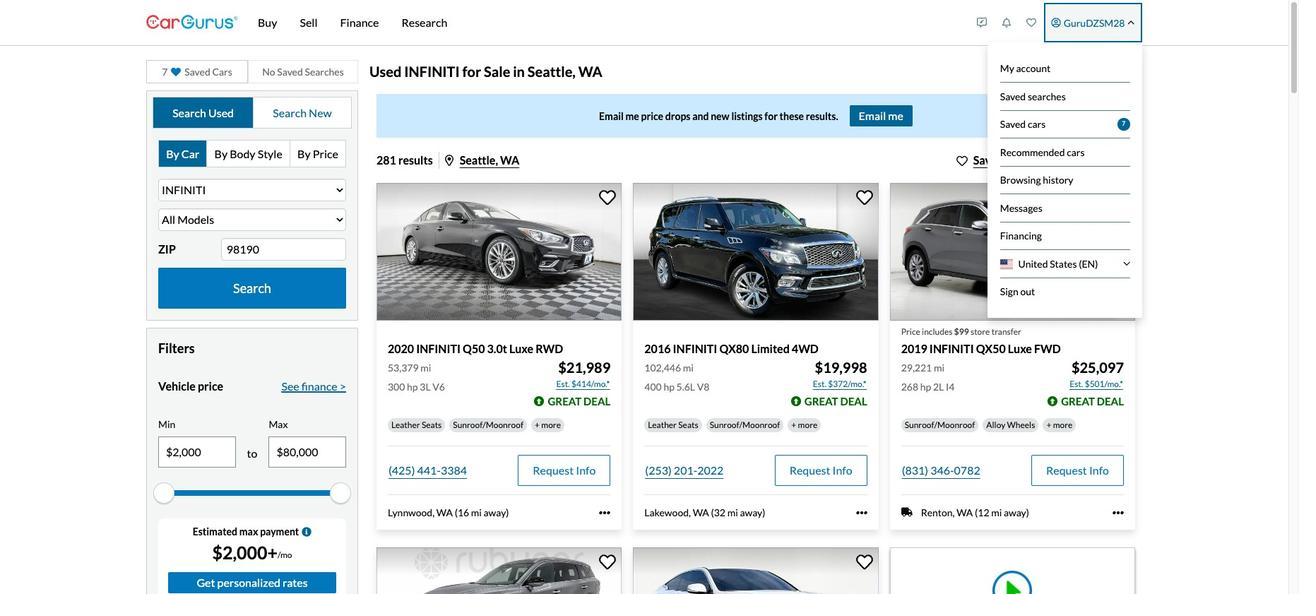 Task type: locate. For each thing, give the bounding box(es) containing it.
$19,998
[[815, 359, 867, 376]]

2 horizontal spatial great
[[1061, 395, 1095, 407]]

0 vertical spatial price
[[641, 110, 664, 122]]

united states (en)
[[1019, 258, 1098, 270]]

2 horizontal spatial away)
[[1004, 506, 1030, 518]]

3 great deal from the left
[[1061, 395, 1124, 407]]

hp left 3l
[[407, 381, 418, 393]]

truck image
[[901, 507, 913, 518]]

1 hp from the left
[[407, 381, 418, 393]]

1 horizontal spatial sunroof/moonroof
[[710, 419, 780, 430]]

deal
[[584, 395, 611, 407], [840, 395, 867, 407], [1097, 395, 1124, 407]]

3 request info from the left
[[1046, 463, 1109, 477]]

saved cars
[[185, 66, 232, 78]]

away) right (12 at the right of the page
[[1004, 506, 1030, 518]]

great for $25,097
[[1061, 395, 1095, 407]]

email for email me
[[859, 109, 886, 122]]

hp for $25,097
[[921, 381, 931, 393]]

for left the these
[[765, 110, 778, 122]]

my account
[[1000, 62, 1051, 74]]

0 horizontal spatial seats
[[422, 419, 442, 430]]

1 + from the left
[[535, 419, 540, 430]]

mi inside the 102,446 mi 400 hp 5.6l v8
[[683, 361, 694, 373]]

3l
[[420, 381, 431, 393]]

see finance >
[[282, 379, 346, 393]]

leather for $21,989
[[391, 419, 420, 430]]

2 request info button from the left
[[775, 455, 867, 486]]

0 horizontal spatial info
[[576, 463, 596, 477]]

2 request from the left
[[790, 463, 831, 477]]

3 great from the left
[[1061, 395, 1095, 407]]

seattle, right in on the top left of the page
[[528, 63, 576, 80]]

29,221 mi 268 hp 2l i4
[[901, 361, 955, 393]]

me inside button
[[888, 109, 904, 122]]

3 + from the left
[[1047, 419, 1052, 430]]

buy button
[[247, 0, 289, 45]]

cars down saved searches
[[1028, 118, 1046, 130]]

leather seats for $21,989
[[391, 419, 442, 430]]

saved searches
[[1000, 90, 1066, 102]]

2 great from the left
[[805, 395, 838, 407]]

29,221
[[901, 361, 932, 373]]

1 great deal from the left
[[548, 395, 611, 407]]

search inside search used tab
[[173, 106, 206, 119]]

1 horizontal spatial search
[[233, 280, 271, 296]]

0 horizontal spatial +
[[535, 419, 540, 430]]

0 vertical spatial seattle,
[[528, 63, 576, 80]]

sunroof/moonroof for $19,998
[[710, 419, 780, 430]]

request for $19,998
[[790, 463, 831, 477]]

sunroof/moonroof down 2l
[[905, 419, 975, 430]]

1 vertical spatial 7
[[1122, 120, 1126, 127]]

away) right (16
[[484, 506, 509, 518]]

infiniti up the 102,446 mi 400 hp 5.6l v8
[[673, 342, 717, 356]]

1 horizontal spatial cars
[[1067, 146, 1085, 158]]

sell
[[300, 16, 318, 29]]

3 by from the left
[[298, 147, 311, 160]]

1 by from the left
[[166, 147, 179, 160]]

2 horizontal spatial sunroof/moonroof
[[905, 419, 975, 430]]

1 horizontal spatial request info
[[790, 463, 853, 477]]

infiniti down $99 at the right of page
[[930, 342, 974, 356]]

est. inside $21,989 est. $414/mo.*
[[556, 378, 570, 389]]

infiniti down research dropdown button
[[404, 63, 460, 80]]

3 more from the left
[[1053, 419, 1073, 430]]

search left the new
[[273, 106, 307, 119]]

(en)
[[1079, 258, 1098, 270]]

email
[[859, 109, 886, 122], [599, 110, 624, 122]]

cars up browsing history link
[[1067, 146, 1085, 158]]

0 horizontal spatial great deal
[[548, 395, 611, 407]]

used
[[370, 63, 402, 80], [208, 106, 234, 119]]

mi right (16
[[471, 506, 482, 518]]

estimated max payment
[[193, 526, 299, 538]]

0 horizontal spatial + more
[[535, 419, 561, 430]]

1 horizontal spatial great
[[805, 395, 838, 407]]

1 vertical spatial price
[[901, 327, 921, 337]]

1 leather from the left
[[391, 419, 420, 430]]

(12
[[975, 506, 990, 518]]

more
[[541, 419, 561, 430], [798, 419, 818, 430], [1053, 419, 1073, 430]]

2016
[[645, 342, 671, 356]]

0 vertical spatial used
[[370, 63, 402, 80]]

by left 'car'
[[166, 147, 179, 160]]

2 horizontal spatial great deal
[[1061, 395, 1124, 407]]

style
[[258, 147, 282, 160]]

1 request info button from the left
[[518, 455, 611, 486]]

1 horizontal spatial deal
[[840, 395, 867, 407]]

2 horizontal spatial +
[[1047, 419, 1052, 430]]

deal for $25,097
[[1097, 395, 1124, 407]]

search up 'car'
[[173, 106, 206, 119]]

1 horizontal spatial est.
[[813, 378, 827, 389]]

1 est. from the left
[[556, 378, 570, 389]]

$99
[[954, 327, 969, 337]]

0 vertical spatial cars
[[1028, 118, 1046, 130]]

by right style
[[298, 147, 311, 160]]

0 horizontal spatial price
[[313, 147, 338, 160]]

0 horizontal spatial used
[[208, 106, 234, 119]]

0 horizontal spatial email
[[599, 110, 624, 122]]

2 sunroof/moonroof from the left
[[710, 419, 780, 430]]

and
[[693, 110, 709, 122]]

0 horizontal spatial price
[[198, 379, 223, 393]]

price left drops at the top right of page
[[641, 110, 664, 122]]

email me price drops and new listings for these results.
[[599, 110, 838, 122]]

1 horizontal spatial by
[[214, 147, 228, 160]]

2 deal from the left
[[840, 395, 867, 407]]

2 great deal from the left
[[805, 395, 867, 407]]

recommended cars
[[1000, 146, 1085, 158]]

price down the new
[[313, 147, 338, 160]]

search inside search new tab
[[273, 106, 307, 119]]

recommended
[[1000, 146, 1065, 158]]

drops
[[665, 110, 691, 122]]

browsing
[[1000, 174, 1041, 186]]

used down finance 'popup button'
[[370, 63, 402, 80]]

wa for lakewood, wa (32 mi away)
[[693, 506, 709, 518]]

+ more for $21,989
[[535, 419, 561, 430]]

1 vertical spatial used
[[208, 106, 234, 119]]

estimated
[[193, 526, 237, 538]]

leather down "400"
[[648, 419, 677, 430]]

2 more from the left
[[798, 419, 818, 430]]

2 info from the left
[[833, 463, 853, 477]]

for left sale
[[463, 63, 481, 80]]

deal down "$501/mo.*"
[[1097, 395, 1124, 407]]

3 est. from the left
[[1070, 378, 1084, 389]]

saved cars
[[1000, 118, 1046, 130]]

tab list containing by car
[[158, 140, 346, 167]]

ellipsis h image
[[599, 507, 611, 518], [1113, 507, 1124, 518]]

2 horizontal spatial request info
[[1046, 463, 1109, 477]]

1 horizontal spatial email
[[859, 109, 886, 122]]

cargurus logo homepage link image
[[146, 2, 238, 43]]

+ more for $19,998
[[792, 419, 818, 430]]

0 horizontal spatial sunroof/moonroof
[[453, 419, 524, 430]]

great for $19,998
[[805, 395, 838, 407]]

0782
[[954, 463, 981, 477]]

1 horizontal spatial request info button
[[775, 455, 867, 486]]

open notifications image
[[1002, 18, 1012, 28]]

+ more down est. $414/mo.* button
[[535, 419, 561, 430]]

2 away) from the left
[[740, 506, 766, 518]]

1 away) from the left
[[484, 506, 509, 518]]

request for $21,989
[[533, 463, 574, 477]]

leather seats down 3l
[[391, 419, 442, 430]]

luxe right 3.0t
[[509, 342, 534, 356]]

search inside search 'button'
[[233, 280, 271, 296]]

email inside button
[[859, 109, 886, 122]]

hp
[[407, 381, 418, 393], [664, 381, 675, 393], [921, 381, 931, 393]]

me
[[888, 109, 904, 122], [626, 110, 639, 122]]

1 horizontal spatial info
[[833, 463, 853, 477]]

infiniti left q50
[[416, 342, 461, 356]]

limited
[[751, 342, 790, 356]]

2020
[[388, 342, 414, 356]]

leather down '300'
[[391, 419, 420, 430]]

menu
[[970, 3, 1143, 318]]

1 horizontal spatial me
[[888, 109, 904, 122]]

3 hp from the left
[[921, 381, 931, 393]]

new
[[309, 106, 332, 119]]

menu item
[[988, 3, 1143, 318]]

1 horizontal spatial + more
[[792, 419, 818, 430]]

tab list
[[153, 97, 352, 129], [158, 140, 346, 167]]

1 more from the left
[[541, 419, 561, 430]]

est. down $25,097 at the bottom right
[[1070, 378, 1084, 389]]

1 great from the left
[[548, 395, 582, 407]]

deal down $414/mo.*
[[584, 395, 611, 407]]

2 leather seats from the left
[[648, 419, 699, 430]]

request info button for $19,998
[[775, 455, 867, 486]]

great deal down est. $501/mo.* button
[[1061, 395, 1124, 407]]

rates
[[283, 576, 308, 589]]

luxe inside 'price includes $99 store transfer 2019 infiniti qx50 luxe fwd'
[[1008, 342, 1032, 356]]

0 horizontal spatial deal
[[584, 395, 611, 407]]

leather seats for $19,998
[[648, 419, 699, 430]]

1 horizontal spatial great deal
[[805, 395, 867, 407]]

price right vehicle
[[198, 379, 223, 393]]

1 horizontal spatial ellipsis h image
[[1113, 507, 1124, 518]]

away) right (32 on the right bottom of the page
[[740, 506, 766, 518]]

info circle image
[[302, 527, 312, 537]]

hp left 2l
[[921, 381, 931, 393]]

saved right heart icon
[[185, 66, 210, 78]]

email right results. at the right
[[859, 109, 886, 122]]

1 horizontal spatial price
[[901, 327, 921, 337]]

zip
[[158, 242, 176, 256]]

fwd
[[1034, 342, 1061, 356]]

2 leather from the left
[[648, 419, 677, 430]]

2 seats from the left
[[679, 419, 699, 430]]

me for email me
[[888, 109, 904, 122]]

mi up 5.6l
[[683, 361, 694, 373]]

est. down $19,998
[[813, 378, 827, 389]]

2 est. from the left
[[813, 378, 827, 389]]

max
[[239, 526, 258, 538]]

0 horizontal spatial great
[[548, 395, 582, 407]]

infiniti
[[404, 63, 460, 80], [416, 342, 461, 356], [673, 342, 717, 356], [930, 342, 974, 356]]

leather
[[391, 419, 420, 430], [648, 419, 677, 430]]

ZIP telephone field
[[221, 238, 346, 261]]

1 horizontal spatial seattle,
[[528, 63, 576, 80]]

1 horizontal spatial hp
[[664, 381, 675, 393]]

+ for $19,998
[[792, 419, 797, 430]]

2 horizontal spatial deal
[[1097, 395, 1124, 407]]

email for email me price drops and new listings for these results.
[[599, 110, 624, 122]]

2 horizontal spatial + more
[[1047, 419, 1073, 430]]

used down cars
[[208, 106, 234, 119]]

0 horizontal spatial est.
[[556, 378, 570, 389]]

0 horizontal spatial hp
[[407, 381, 418, 393]]

price up 2019
[[901, 327, 921, 337]]

est. inside "$25,097 est. $501/mo.*"
[[1070, 378, 1084, 389]]

1 horizontal spatial more
[[798, 419, 818, 430]]

0 horizontal spatial request
[[533, 463, 574, 477]]

1 seats from the left
[[422, 419, 442, 430]]

great down est. $372/mo.* button
[[805, 395, 838, 407]]

1 leather seats from the left
[[391, 419, 442, 430]]

1 horizontal spatial luxe
[[1008, 342, 1032, 356]]

2 horizontal spatial request info button
[[1032, 455, 1124, 486]]

0 horizontal spatial me
[[626, 110, 639, 122]]

mi up 2l
[[934, 361, 945, 373]]

mi inside 53,379 mi 300 hp 3l v6
[[421, 361, 431, 373]]

0 horizontal spatial for
[[463, 63, 481, 80]]

+
[[535, 419, 540, 430], [792, 419, 797, 430], [1047, 419, 1052, 430]]

great down est. $414/mo.* button
[[548, 395, 582, 407]]

0 horizontal spatial leather seats
[[391, 419, 442, 430]]

price
[[313, 147, 338, 160], [901, 327, 921, 337]]

black 2020 infiniti q50 3.0t luxe rwd sedan rear-wheel drive automatic image
[[377, 183, 622, 321]]

2 horizontal spatial more
[[1053, 419, 1073, 430]]

mi up 3l
[[421, 361, 431, 373]]

browsing history link
[[1000, 166, 1130, 194]]

seats down 3l
[[422, 419, 442, 430]]

search down zip phone field
[[233, 280, 271, 296]]

2 by from the left
[[214, 147, 228, 160]]

1 vertical spatial seattle,
[[460, 153, 498, 167]]

(253)
[[645, 463, 672, 477]]

saved for saved cars
[[1000, 118, 1026, 130]]

sunroof/moonroof up 2022
[[710, 419, 780, 430]]

email me
[[859, 109, 904, 122]]

1 horizontal spatial +
[[792, 419, 797, 430]]

2 + from the left
[[792, 419, 797, 430]]

0 horizontal spatial cars
[[1028, 118, 1046, 130]]

1 request info from the left
[[533, 463, 596, 477]]

seattle, right the map marker alt icon
[[460, 153, 498, 167]]

2 luxe from the left
[[1008, 342, 1032, 356]]

great down est. $501/mo.* button
[[1061, 395, 1095, 407]]

mi
[[421, 361, 431, 373], [683, 361, 694, 373], [934, 361, 945, 373], [471, 506, 482, 518], [728, 506, 738, 518], [992, 506, 1002, 518]]

heart image
[[171, 67, 181, 77]]

seats down 5.6l
[[679, 419, 699, 430]]

by price
[[298, 147, 338, 160]]

0 vertical spatial price
[[313, 147, 338, 160]]

search for search
[[233, 280, 271, 296]]

request
[[533, 463, 574, 477], [790, 463, 831, 477], [1046, 463, 1087, 477]]

menu bar
[[238, 0, 970, 45]]

search
[[999, 153, 1033, 167]]

seats
[[422, 419, 442, 430], [679, 419, 699, 430]]

leather seats down 5.6l
[[648, 419, 699, 430]]

0 horizontal spatial away)
[[484, 506, 509, 518]]

1 horizontal spatial away)
[[740, 506, 766, 518]]

great deal down est. $414/mo.* button
[[548, 395, 611, 407]]

2 horizontal spatial request
[[1046, 463, 1087, 477]]

0 horizontal spatial more
[[541, 419, 561, 430]]

441-
[[417, 463, 441, 477]]

7 down saved searches link
[[1122, 120, 1126, 127]]

by
[[166, 147, 179, 160], [214, 147, 228, 160], [298, 147, 311, 160]]

hp inside 53,379 mi 300 hp 3l v6
[[407, 381, 418, 393]]

hp right "400"
[[664, 381, 675, 393]]

1 + more from the left
[[535, 419, 561, 430]]

saved up recommended
[[1000, 118, 1026, 130]]

ellipsis h image
[[856, 507, 867, 518]]

1 horizontal spatial request
[[790, 463, 831, 477]]

hp inside the 102,446 mi 400 hp 5.6l v8
[[664, 381, 675, 393]]

more right the wheels at the right of the page
[[1053, 419, 1073, 430]]

saved down 'my'
[[1000, 90, 1026, 102]]

united
[[1019, 258, 1048, 270]]

2 request info from the left
[[790, 463, 853, 477]]

281
[[377, 153, 396, 167]]

menu item containing gurudzsm28
[[988, 3, 1143, 318]]

1 vertical spatial tab list
[[158, 140, 346, 167]]

recommended cars link
[[1000, 138, 1130, 166]]

more down est. $414/mo.* button
[[541, 419, 561, 430]]

1 sunroof/moonroof from the left
[[453, 419, 524, 430]]

more down est. $372/mo.* button
[[798, 419, 818, 430]]

seats for $21,989
[[422, 419, 442, 430]]

+ more right the wheels at the right of the page
[[1047, 419, 1073, 430]]

cars for recommended cars
[[1067, 146, 1085, 158]]

0 horizontal spatial leather
[[391, 419, 420, 430]]

1 horizontal spatial 7
[[1122, 120, 1126, 127]]

by left body
[[214, 147, 228, 160]]

1 horizontal spatial seats
[[679, 419, 699, 430]]

cars for saved cars
[[1028, 118, 1046, 130]]

3 deal from the left
[[1097, 395, 1124, 407]]

1 horizontal spatial leather
[[648, 419, 677, 430]]

min
[[158, 418, 175, 430]]

v8
[[697, 381, 710, 393]]

1 info from the left
[[576, 463, 596, 477]]

request info for $19,998
[[790, 463, 853, 477]]

est. $372/mo.* button
[[812, 377, 867, 391]]

wa for lynnwood, wa (16 mi away)
[[437, 506, 453, 518]]

tab list containing search used
[[153, 97, 352, 129]]

(831) 346-0782
[[902, 463, 981, 477]]

research button
[[390, 0, 459, 45]]

email left drops at the top right of page
[[599, 110, 624, 122]]

gurudzsm28
[[1064, 17, 1125, 29]]

+ for $21,989
[[535, 419, 540, 430]]

2 horizontal spatial by
[[298, 147, 311, 160]]

est. inside '$19,998 est. $372/mo.*'
[[813, 378, 827, 389]]

great deal down est. $372/mo.* button
[[805, 395, 867, 407]]

deal down the '$372/mo.*'
[[840, 395, 867, 407]]

0 horizontal spatial 7
[[162, 66, 168, 78]]

1 request from the left
[[533, 463, 574, 477]]

1 luxe from the left
[[509, 342, 534, 356]]

hp inside 29,221 mi 268 hp 2l i4
[[921, 381, 931, 393]]

0 horizontal spatial request info button
[[518, 455, 611, 486]]

by for by body style
[[214, 147, 228, 160]]

+ more down est. $372/mo.* button
[[792, 419, 818, 430]]

search new
[[273, 106, 332, 119]]

info
[[576, 463, 596, 477], [833, 463, 853, 477], [1090, 463, 1109, 477]]

1 horizontal spatial leather seats
[[648, 419, 699, 430]]

transfer
[[992, 327, 1022, 337]]

0 horizontal spatial search
[[173, 106, 206, 119]]

2 horizontal spatial search
[[273, 106, 307, 119]]

4wd
[[792, 342, 819, 356]]

$21,989
[[558, 359, 611, 376]]

sunroof/moonroof up 3384
[[453, 419, 524, 430]]

2 horizontal spatial est.
[[1070, 378, 1084, 389]]

est. down $21,989
[[556, 378, 570, 389]]

(425) 441-3384 button
[[388, 455, 468, 486]]

0 horizontal spatial by
[[166, 147, 179, 160]]

2 hp from the left
[[664, 381, 675, 393]]

see
[[282, 379, 299, 393]]

1 deal from the left
[[584, 395, 611, 407]]

price inside 'price includes $99 store transfer 2019 infiniti qx50 luxe fwd'
[[901, 327, 921, 337]]

7 left heart icon
[[162, 66, 168, 78]]

2016 infiniti qx80 limited 4wd
[[645, 342, 819, 356]]

2 + more from the left
[[792, 419, 818, 430]]

2 horizontal spatial info
[[1090, 463, 1109, 477]]

0 horizontal spatial ellipsis h image
[[599, 507, 611, 518]]

3 sunroof/moonroof from the left
[[905, 419, 975, 430]]

0 horizontal spatial luxe
[[509, 342, 534, 356]]

used inside search used tab
[[208, 106, 234, 119]]

luxe down 'transfer'
[[1008, 342, 1032, 356]]

53,379 mi 300 hp 3l v6
[[388, 361, 445, 393]]

2 horizontal spatial hp
[[921, 381, 931, 393]]

request info button
[[518, 455, 611, 486], [775, 455, 867, 486], [1032, 455, 1124, 486]]

1 vertical spatial cars
[[1067, 146, 1085, 158]]

states
[[1050, 258, 1077, 270]]

mi inside 29,221 mi 268 hp 2l i4
[[934, 361, 945, 373]]

0 horizontal spatial request info
[[533, 463, 596, 477]]

1 horizontal spatial for
[[765, 110, 778, 122]]

0 vertical spatial tab list
[[153, 97, 352, 129]]



Task type: vqa. For each thing, say whether or not it's contained in the screenshot.
2nd PEARL from right
no



Task type: describe. For each thing, give the bounding box(es) containing it.
by body style
[[214, 147, 282, 160]]

wheels
[[1007, 419, 1035, 430]]

infiniti for 2016
[[673, 342, 717, 356]]

$501/mo.*
[[1085, 378, 1124, 389]]

browsing history
[[1000, 174, 1074, 186]]

$25,097 est. $501/mo.*
[[1070, 359, 1124, 389]]

search for search new
[[273, 106, 307, 119]]

$372/mo.*
[[828, 378, 867, 389]]

more for $21,989
[[541, 419, 561, 430]]

seattle, wa
[[460, 153, 520, 167]]

great deal for $21,989
[[548, 395, 611, 407]]

3.0t
[[487, 342, 507, 356]]

pure white 2018 infiniti q60 red sport 400 coupe rwd coupe rear-wheel drive 7-speed automatic image
[[633, 548, 879, 594]]

financing
[[1000, 230, 1042, 242]]

deal for $19,998
[[840, 395, 867, 407]]

research
[[402, 16, 448, 29]]

away) for $19,998
[[740, 506, 766, 518]]

saved searches link
[[1000, 83, 1130, 110]]

saved for saved searches
[[1000, 90, 1026, 102]]

wa for renton, wa (12 mi away)
[[957, 506, 973, 518]]

2l
[[933, 381, 944, 393]]

mi right (12 at the right of the page
[[992, 506, 1002, 518]]

sign out link
[[1000, 278, 1130, 305]]

user icon image
[[1052, 18, 1061, 28]]

seats for $19,998
[[679, 419, 699, 430]]

lakewood,
[[645, 506, 691, 518]]

no saved searches
[[262, 66, 344, 78]]

/mo
[[278, 550, 292, 560]]

sale
[[484, 63, 510, 80]]

0 vertical spatial for
[[463, 63, 481, 80]]

102,446
[[645, 361, 681, 373]]

v6
[[433, 381, 445, 393]]

max
[[269, 418, 288, 430]]

used infiniti for sale in seattle, wa
[[370, 63, 602, 80]]

tab list for no saved searches
[[153, 97, 352, 129]]

great for $21,989
[[548, 395, 582, 407]]

>
[[340, 379, 346, 393]]

more for $19,998
[[798, 419, 818, 430]]

seattle, wa button
[[445, 153, 520, 167]]

searches
[[305, 66, 344, 78]]

$414/mo.*
[[572, 378, 610, 389]]

wa for seattle, wa
[[500, 153, 520, 167]]

400
[[645, 381, 662, 393]]

infiniti for used
[[404, 63, 460, 80]]

filters
[[158, 340, 195, 356]]

201-
[[674, 463, 698, 477]]

by car tab
[[159, 141, 207, 167]]

chevron down image
[[1128, 19, 1135, 26]]

(16
[[455, 506, 469, 518]]

infiniti inside 'price includes $99 store transfer 2019 infiniti qx50 luxe fwd'
[[930, 342, 974, 356]]

2020 infiniti q50 3.0t luxe rwd
[[388, 342, 563, 356]]

3 info from the left
[[1090, 463, 1109, 477]]

account
[[1016, 62, 1051, 74]]

map marker alt image
[[445, 155, 453, 166]]

results.
[[806, 110, 838, 122]]

saved for saved cars
[[185, 66, 210, 78]]

Max text field
[[270, 437, 346, 467]]

renton,
[[921, 506, 955, 518]]

est. for $19,998
[[813, 378, 827, 389]]

hp for $19,998
[[664, 381, 675, 393]]

268
[[901, 381, 919, 393]]

car
[[181, 147, 199, 160]]

est. for $21,989
[[556, 378, 570, 389]]

7 inside 'menu'
[[1122, 120, 1126, 127]]

53,379
[[388, 361, 419, 373]]

save search button
[[957, 152, 1033, 169]]

q50
[[463, 342, 485, 356]]

saved right no on the top of the page
[[277, 66, 303, 78]]

me for email me price drops and new listings for these results.
[[626, 110, 639, 122]]

lynnwood,
[[388, 506, 435, 518]]

united states (en) button
[[1000, 250, 1130, 277]]

by for by car
[[166, 147, 179, 160]]

hp for $21,989
[[407, 381, 418, 393]]

2019
[[901, 342, 928, 356]]

great deal for $25,097
[[1061, 395, 1124, 407]]

away) for $21,989
[[484, 506, 509, 518]]

0 horizontal spatial seattle,
[[460, 153, 498, 167]]

buy
[[258, 16, 277, 29]]

lynnwood, wa (16 mi away)
[[388, 506, 509, 518]]

finance
[[340, 16, 379, 29]]

(32
[[711, 506, 726, 518]]

get personalized rates button
[[168, 572, 336, 593]]

sunroof/moonroof for $21,989
[[453, 419, 524, 430]]

by car
[[166, 147, 199, 160]]

us image
[[1000, 259, 1014, 269]]

(425)
[[389, 463, 415, 477]]

1 vertical spatial for
[[765, 110, 778, 122]]

lakewood, wa (32 mi away)
[[645, 506, 766, 518]]

tab list for search new
[[158, 140, 346, 167]]

alloy wheels
[[987, 419, 1035, 430]]

1 horizontal spatial price
[[641, 110, 664, 122]]

my account link
[[1000, 55, 1130, 82]]

$2,000+
[[212, 542, 278, 563]]

1 vertical spatial price
[[198, 379, 223, 393]]

mi right (32 on the right bottom of the page
[[728, 506, 738, 518]]

search for search used
[[173, 106, 206, 119]]

financing link
[[1000, 222, 1130, 249]]

renton, wa (12 mi away)
[[921, 506, 1030, 518]]

info for $19,998
[[833, 463, 853, 477]]

$25,097
[[1072, 359, 1124, 376]]

300
[[388, 381, 405, 393]]

my
[[1000, 62, 1015, 74]]

gurudzsm28 button
[[1044, 3, 1143, 42]]

1 ellipsis h image from the left
[[599, 507, 611, 518]]

black 2016 infiniti qx80 limited 4wd suv / crossover all-wheel drive automatic image
[[633, 183, 879, 321]]

search used
[[173, 106, 234, 119]]

281 results
[[377, 153, 433, 167]]

by for by price
[[298, 147, 311, 160]]

price inside tab
[[313, 147, 338, 160]]

payment
[[260, 526, 299, 538]]

346-
[[931, 463, 954, 477]]

request info for $21,989
[[533, 463, 596, 477]]

search used tab
[[153, 98, 254, 128]]

search new tab
[[254, 98, 351, 128]]

graphite shadow 2022 infiniti qx60 luxe awd suv / crossover all-wheel drive 9-speed automatic image
[[377, 548, 622, 594]]

102,446 mi 400 hp 5.6l v8
[[645, 361, 710, 393]]

by body style tab
[[207, 141, 290, 167]]

est. for $25,097
[[1070, 378, 1084, 389]]

search button
[[158, 268, 346, 309]]

vehicle
[[158, 379, 196, 393]]

deal for $21,989
[[584, 395, 611, 407]]

rwd
[[536, 342, 563, 356]]

infiniti for 2020
[[416, 342, 461, 356]]

(831) 346-0782 button
[[901, 455, 981, 486]]

3 request from the left
[[1046, 463, 1087, 477]]

to
[[247, 446, 258, 460]]

save
[[974, 153, 997, 167]]

(253) 201-2022
[[645, 463, 724, 477]]

3 away) from the left
[[1004, 506, 1030, 518]]

3384
[[441, 463, 467, 477]]

menu containing gurudzsm28
[[970, 3, 1143, 318]]

get
[[197, 576, 215, 589]]

i4
[[946, 381, 955, 393]]

1 horizontal spatial used
[[370, 63, 402, 80]]

0 vertical spatial 7
[[162, 66, 168, 78]]

save search
[[974, 153, 1033, 167]]

price includes $99 store transfer 2019 infiniti qx50 luxe fwd
[[901, 327, 1061, 356]]

info for $21,989
[[576, 463, 596, 477]]

Min text field
[[159, 437, 235, 467]]

gray 2019 infiniti qx50 luxe fwd suv / crossover front-wheel drive automatic image
[[890, 183, 1136, 321]]

finance button
[[329, 0, 390, 45]]

request info button for $21,989
[[518, 455, 611, 486]]

3 + more from the left
[[1047, 419, 1073, 430]]

saved cars image
[[1027, 18, 1037, 28]]

great deal for $19,998
[[805, 395, 867, 407]]

add a car review image
[[977, 18, 987, 28]]

leather for $19,998
[[648, 419, 677, 430]]

2022
[[698, 463, 724, 477]]

by price tab
[[290, 141, 346, 167]]

est. $501/mo.* button
[[1069, 377, 1124, 391]]

(831)
[[902, 463, 929, 477]]

(253) 201-2022 button
[[645, 455, 725, 486]]

body
[[230, 147, 255, 160]]

menu bar containing buy
[[238, 0, 970, 45]]

5.6l
[[677, 381, 695, 393]]

2 ellipsis h image from the left
[[1113, 507, 1124, 518]]

3 request info button from the left
[[1032, 455, 1124, 486]]

no
[[262, 66, 275, 78]]



